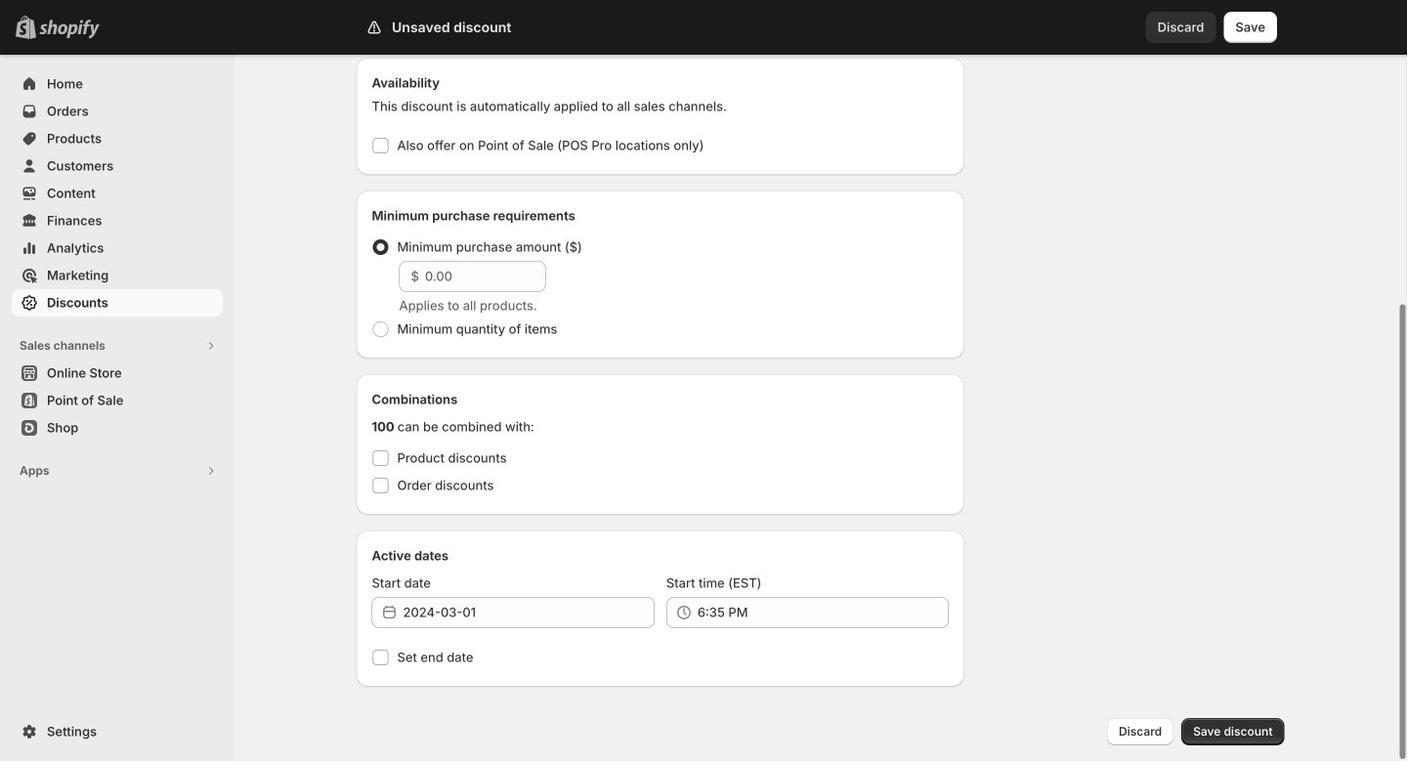 Task type: describe. For each thing, give the bounding box(es) containing it.
shopify image
[[39, 19, 100, 39]]

Enter time text field
[[698, 597, 950, 629]]



Task type: locate. For each thing, give the bounding box(es) containing it.
YYYY-MM-DD text field
[[403, 597, 655, 629]]

0.00 text field
[[425, 261, 546, 292]]



Task type: vqa. For each thing, say whether or not it's contained in the screenshot.
YYYY-MM-DD text box
yes



